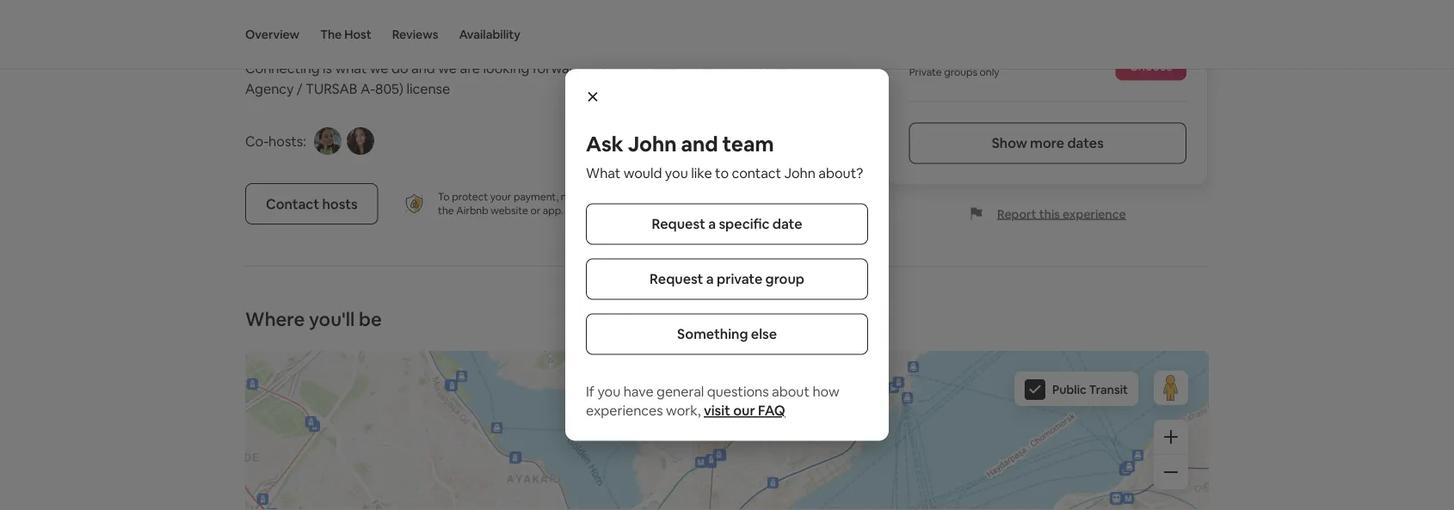 Task type: describe. For each thing, give the bounding box(es) containing it.
how
[[813, 383, 840, 401]]

0 horizontal spatial or
[[531, 204, 541, 217]]

you inside "if you have general questions about how experiences work,"
[[598, 383, 621, 401]]

you inside ask john and team what would you like to contact john about?
[[665, 164, 688, 182]]

request for request a specific date
[[652, 215, 705, 233]]

our
[[733, 402, 755, 420]]

general
[[657, 383, 704, 401]]

money
[[630, 190, 663, 204]]

protect
[[452, 190, 488, 204]]

only
[[980, 65, 1000, 78]]

contact hosts button
[[245, 183, 378, 225]]

faq
[[758, 402, 786, 420]]

ask john and team what would you like to contact john about?
[[586, 131, 863, 182]]

the host button
[[320, 0, 371, 69]]

zoom out image
[[1164, 466, 1178, 479]]

learn more about the host, çağla. image
[[347, 127, 374, 155]]

the
[[438, 204, 454, 217]]

reviews button
[[392, 0, 438, 69]]

your
[[490, 190, 511, 204]]

experiences
[[586, 402, 663, 420]]

about?
[[819, 164, 863, 182]]

group
[[766, 270, 805, 288]]

if you have general questions about how experiences work,
[[586, 383, 840, 420]]

contact
[[266, 195, 319, 213]]

report this experience
[[997, 206, 1126, 222]]

visit our faq
[[704, 402, 786, 420]]

else
[[751, 325, 777, 343]]

payment,
[[514, 190, 559, 204]]

to protect your payment, never transfer money or communicate outside of the airbnb website or app.
[[438, 190, 793, 217]]

show
[[992, 134, 1028, 152]]

transit
[[1089, 382, 1128, 398]]

a for private
[[706, 270, 714, 288]]

outside
[[745, 190, 781, 204]]

ask
[[586, 131, 624, 157]]

show more dates link
[[909, 123, 1187, 164]]

show more dates
[[992, 134, 1104, 152]]

like
[[691, 164, 712, 182]]

availability
[[459, 27, 521, 42]]

would
[[624, 164, 662, 182]]

zoom in image
[[1164, 430, 1178, 444]]

visit
[[704, 402, 730, 420]]

choose
[[1129, 58, 1173, 74]]

more for learn
[[595, 204, 621, 217]]

the host
[[320, 27, 371, 42]]

dates
[[1068, 134, 1104, 152]]

have
[[624, 383, 654, 401]]

be
[[359, 307, 382, 331]]

co-
[[245, 132, 269, 150]]

public transit
[[1053, 382, 1128, 398]]

availability button
[[459, 0, 521, 69]]



Task type: locate. For each thing, give the bounding box(es) containing it.
specific
[[719, 215, 770, 233]]

something else
[[677, 325, 777, 343]]

a for specific
[[708, 215, 716, 233]]

private
[[717, 270, 763, 288]]

reviews
[[392, 27, 438, 42]]

overview button
[[245, 0, 300, 69]]

map region
[[130, 225, 1232, 510]]

you right if
[[598, 383, 621, 401]]

choose link
[[1116, 51, 1187, 80]]

1 vertical spatial john
[[784, 164, 816, 182]]

request a specific date
[[652, 215, 803, 233]]

host
[[344, 27, 371, 42]]

where you'll be
[[245, 307, 382, 331]]

team
[[723, 131, 774, 157]]

hosts
[[322, 195, 358, 213]]

1 vertical spatial a
[[706, 270, 714, 288]]

0 vertical spatial you
[[665, 164, 688, 182]]

1 vertical spatial you
[[598, 383, 621, 401]]

visit our faq link
[[704, 402, 786, 420]]

0 horizontal spatial you
[[598, 383, 621, 401]]

or right money
[[665, 190, 675, 204]]

overview
[[245, 27, 300, 42]]

john
[[628, 131, 677, 157], [784, 164, 816, 182]]

learn more about the host, nataliia. image
[[314, 127, 342, 155], [314, 127, 342, 155]]

john up of on the right of page
[[784, 164, 816, 182]]

request
[[652, 215, 705, 233], [650, 270, 703, 288]]

work,
[[666, 402, 701, 420]]

something
[[677, 325, 748, 343]]

transfer
[[590, 190, 628, 204]]

0 vertical spatial a
[[708, 215, 716, 233]]

contact
[[732, 164, 781, 182]]

you
[[665, 164, 688, 182], [598, 383, 621, 401]]

or
[[665, 190, 675, 204], [531, 204, 541, 217]]

experience
[[1063, 206, 1126, 222]]

to
[[438, 190, 450, 204]]

learn more about the host, çağla. image
[[347, 127, 374, 155]]

a
[[708, 215, 716, 233], [706, 270, 714, 288]]

1 horizontal spatial more
[[1030, 134, 1065, 152]]

learn more
[[566, 204, 621, 217]]

1 horizontal spatial you
[[665, 164, 688, 182]]

request for request a private group
[[650, 270, 703, 288]]

of
[[783, 190, 793, 204]]

0 horizontal spatial john
[[628, 131, 677, 157]]

drag pegman onto the map to open street view image
[[1154, 371, 1188, 405]]

about
[[772, 383, 810, 401]]

communicate
[[677, 190, 743, 204]]

public
[[1053, 382, 1087, 398]]

0 horizontal spatial more
[[595, 204, 621, 217]]

more down transfer
[[595, 204, 621, 217]]

website
[[491, 204, 528, 217]]

1 vertical spatial more
[[595, 204, 621, 217]]

hosts:
[[269, 132, 306, 150]]

0 vertical spatial john
[[628, 131, 677, 157]]

groups
[[944, 65, 978, 78]]

to
[[715, 164, 729, 182]]

what
[[586, 164, 621, 182]]

a down 'communicate' at the top
[[708, 215, 716, 233]]

request down 'communicate' at the top
[[652, 215, 705, 233]]

private groups only
[[909, 65, 1000, 78]]

request a private group button
[[586, 259, 868, 300]]

if
[[586, 383, 595, 401]]

or down payment,
[[531, 204, 541, 217]]

and
[[681, 131, 718, 157]]

you left like
[[665, 164, 688, 182]]

more right the show
[[1030, 134, 1065, 152]]

learn more link
[[566, 204, 621, 217]]

0 vertical spatial request
[[652, 215, 705, 233]]

request a specific date button
[[586, 204, 868, 245]]

john up would
[[628, 131, 677, 157]]

request left private on the bottom of page
[[650, 270, 703, 288]]

report
[[997, 206, 1037, 222]]

request a private group
[[650, 270, 805, 288]]

report this experience button
[[970, 206, 1126, 222]]

app.
[[543, 204, 564, 217]]

more for show
[[1030, 134, 1065, 152]]

private
[[909, 65, 942, 78]]

1 horizontal spatial john
[[784, 164, 816, 182]]

this
[[1039, 206, 1060, 222]]

airbnb
[[456, 204, 489, 217]]

date
[[773, 215, 803, 233]]

contact hosts
[[266, 195, 358, 213]]

more
[[1030, 134, 1065, 152], [595, 204, 621, 217]]

the
[[320, 27, 342, 42]]

learn
[[566, 204, 593, 217]]

you'll
[[309, 307, 355, 331]]

co-hosts:
[[245, 132, 306, 150]]

where
[[245, 307, 305, 331]]

0 vertical spatial more
[[1030, 134, 1065, 152]]

something else button
[[586, 314, 868, 355]]

never
[[561, 190, 588, 204]]

a left private on the bottom of page
[[706, 270, 714, 288]]

1 vertical spatial request
[[650, 270, 703, 288]]

questions
[[707, 383, 769, 401]]

1 horizontal spatial or
[[665, 190, 675, 204]]



Task type: vqa. For each thing, say whether or not it's contained in the screenshot.
Something Else
yes



